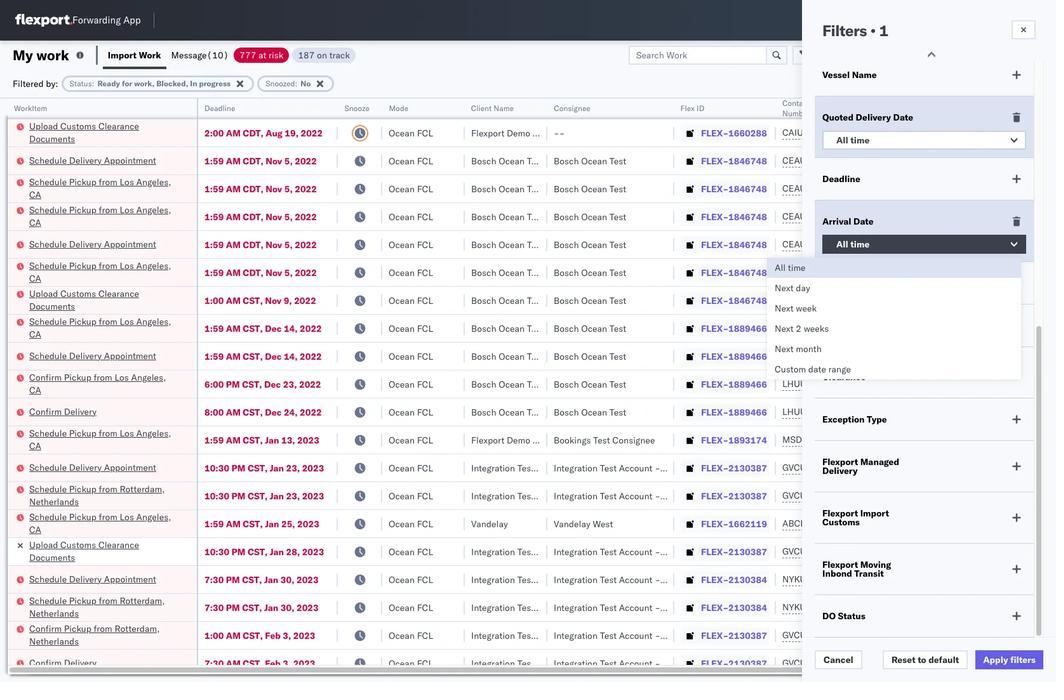 Task type: describe. For each thing, give the bounding box(es) containing it.
6 integration test account - karl lagerfeld from the top
[[554, 631, 719, 642]]

confirm pickup from rotterdam, netherlands
[[29, 624, 160, 648]]

15 flex- from the top
[[701, 519, 729, 530]]

0 vertical spatial operator
[[1024, 104, 1055, 113]]

4 schedule from the top
[[29, 239, 67, 250]]

flex
[[681, 104, 695, 113]]

maeu9408431 for confirm delivery
[[865, 658, 930, 670]]

confirm pickup from los angeles, ca button
[[29, 371, 180, 398]]

4 1889466 from the top
[[729, 407, 767, 418]]

gaurav for schedule pickup from los angeles, ca
[[1024, 183, 1053, 195]]

exception type
[[823, 414, 887, 426]]

4 ocean fcl from the top
[[389, 211, 433, 223]]

9 ocean fcl from the top
[[389, 351, 433, 362]]

fcl for schedule pickup from los angeles, ca link associated with first the schedule pickup from los angeles, ca button from the bottom
[[417, 519, 433, 530]]

bookings
[[554, 435, 591, 446]]

numbers for container numbers
[[783, 109, 814, 118]]

20 ocean fcl from the top
[[389, 658, 433, 670]]

work
[[36, 46, 69, 64]]

4 ca from the top
[[29, 329, 41, 340]]

3 flex- from the top
[[701, 183, 729, 195]]

resize handle column header for flex id
[[761, 98, 776, 683]]

6 cdt, from the top
[[243, 267, 264, 279]]

19 flex- from the top
[[701, 631, 729, 642]]

schedule delivery appointment link for 7:30 pm cst, jan 30, 2023
[[29, 573, 156, 586]]

los for 2nd the schedule pickup from los angeles, ca button
[[120, 204, 134, 216]]

18 flex- from the top
[[701, 603, 729, 614]]

flexport inside flexport managed delivery
[[823, 457, 858, 468]]

3 integration from the top
[[554, 547, 598, 558]]

25,
[[281, 519, 295, 530]]

netherlands for 10:30 pm cst, jan 23, 2023
[[29, 496, 79, 508]]

pm for schedule pickup from rotterdam, netherlands link related to 10:30
[[232, 491, 246, 502]]

schedule pickup from los angeles, ca link for sixth the schedule pickup from los angeles, ca button from the bottom
[[29, 176, 180, 201]]

appointment for 1:59 am cdt, nov 5, 2022
[[104, 239, 156, 250]]

2 ca from the top
[[29, 217, 41, 228]]

all time for 1st all time button from the bottom of the page
[[837, 239, 870, 250]]

2:00
[[205, 127, 224, 139]]

next week
[[775, 303, 817, 314]]

week
[[796, 303, 817, 314]]

0 horizontal spatial operator
[[823, 278, 861, 289]]

omkar s for lhuu7894563, uetu5238478
[[1024, 379, 1057, 390]]

1:59 for 2nd the schedule pickup from los angeles, ca button
[[205, 211, 224, 223]]

weeks
[[804, 323, 829, 335]]

1 horizontal spatial --
[[865, 519, 876, 530]]

11 ocean fcl from the top
[[389, 407, 433, 418]]

28,
[[286, 547, 300, 558]]

3 schedule from the top
[[29, 204, 67, 216]]

lagerfeld for schedule pickup from rotterdam, netherlands link associated with 7:30
[[682, 603, 719, 614]]

2 am from the top
[[226, 155, 241, 167]]

1889466 for schedule pickup from los angeles, ca
[[729, 323, 767, 334]]

reset to default button
[[883, 651, 968, 670]]

14 flex- from the top
[[701, 491, 729, 502]]

2 cdt, from the top
[[243, 155, 264, 167]]

schedule delivery appointment for 1:59 am cst, dec 14, 2022
[[29, 350, 156, 362]]

snoozed : no
[[266, 78, 311, 88]]

1889466 for schedule delivery appointment
[[729, 351, 767, 362]]

schedule delivery appointment button for 7:30 pm cst, jan 30, 2023
[[29, 573, 156, 587]]

flex-2130384 for schedule pickup from rotterdam, netherlands
[[701, 603, 767, 614]]

flex-1660288
[[701, 127, 767, 139]]

account for confirm delivery link for 1st confirm delivery 'button' from the bottom
[[619, 658, 653, 670]]

13 schedule from the top
[[29, 596, 67, 607]]

13 flex- from the top
[[701, 463, 729, 474]]

cst, down 1:59 am cst, jan 13, 2023
[[248, 463, 268, 474]]

snoozed
[[266, 78, 295, 88]]

6 schedule pickup from los angeles, ca button from the top
[[29, 511, 180, 538]]

angeles, for third the schedule pickup from los angeles, ca button from the bottom
[[136, 316, 171, 327]]

day
[[796, 283, 811, 294]]

upload customs clearance documents link for 1:00 am cst, nov 9, 2022
[[29, 287, 180, 313]]

rotterdam, for 1:00 am cst, feb 3, 2023
[[115, 624, 160, 635]]

1 integration test account - karl lagerfeld from the top
[[554, 463, 719, 474]]

confirm delivery for confirm delivery link corresponding to second confirm delivery 'button' from the bottom
[[29, 406, 97, 418]]

20 flex- from the top
[[701, 658, 729, 670]]

2 ceau7522281, hlxu6269489, hlxu8034992 from the top
[[783, 183, 980, 194]]

3 test123456 from the top
[[865, 239, 919, 251]]

10 schedule from the top
[[29, 484, 67, 495]]

3 ceau7522281, hlxu6269489, hlxu8034992 from the top
[[783, 211, 980, 222]]

pickup inside confirm pickup from rotterdam, netherlands
[[64, 624, 91, 635]]

19 ocean fcl from the top
[[389, 631, 433, 642]]

6 1846748 from the top
[[729, 295, 767, 307]]

omkar s for ceau7522281, hlxu6269489, hlxu8034992
[[1024, 211, 1057, 223]]

forwarding app
[[72, 14, 141, 26]]

1 hlxu8034992 from the top
[[918, 155, 980, 166]]

5 cdt, from the top
[[243, 239, 264, 251]]

1 schedule delivery appointment link from the top
[[29, 154, 156, 167]]

1 schedule delivery appointment from the top
[[29, 155, 156, 166]]

2023 for confirm pickup from rotterdam, netherlands link
[[293, 631, 315, 642]]

ceau7522281, for sixth the schedule pickup from los angeles, ca button from the bottom
[[783, 183, 848, 194]]

abcd1234560
[[783, 518, 846, 530]]

ca inside the confirm pickup from los angeles, ca
[[29, 385, 41, 396]]

at
[[259, 49, 266, 61]]

filters
[[823, 21, 867, 40]]

upload customs clearance documents link for 2:00 am cdt, aug 19, 2022
[[29, 120, 180, 145]]

1 flex- from the top
[[701, 127, 729, 139]]

workitem
[[14, 104, 47, 113]]

schedule delivery appointment button for 1:59 am cst, dec 14, 2022
[[29, 350, 156, 364]]

pickup inside the confirm pickup from los angeles, ca
[[64, 372, 91, 383]]

status : ready for work, blocked, in progress
[[70, 78, 231, 88]]

9 am from the top
[[226, 351, 241, 362]]

pm down 1:59 am cst, jan 25, 2023
[[232, 547, 246, 558]]

flexport inside flexport import customs
[[823, 508, 858, 520]]

all time for 1st all time button
[[837, 135, 870, 146]]

lagerfeld for the 'schedule delivery appointment' link related to 10:30 pm cst, jan 23, 2023
[[682, 463, 719, 474]]

flex-2130384 for schedule delivery appointment
[[701, 575, 767, 586]]

apply
[[984, 655, 1009, 666]]

arrival date
[[823, 216, 874, 227]]

jan left 28, on the left bottom
[[270, 547, 284, 558]]

mode button
[[382, 101, 452, 114]]

resize handle column header for container numbers
[[844, 98, 859, 683]]

customs inside flexport import customs
[[823, 517, 860, 529]]

: for snoozed
[[295, 78, 298, 88]]

4 ceau7522281, hlxu6269489, hlxu8034992 from the top
[[783, 239, 980, 250]]

filters
[[1011, 655, 1036, 666]]

batch
[[985, 49, 1010, 61]]

2 fcl from the top
[[417, 155, 433, 167]]

0 vertical spatial type
[[869, 320, 889, 332]]

fcl for the 'schedule delivery appointment' link related to 1:59 am cdt, nov 5, 2022
[[417, 239, 433, 251]]

my work
[[13, 46, 69, 64]]

3 flex-2130387 from the top
[[701, 547, 767, 558]]

3 upload from the top
[[29, 540, 58, 551]]

2023 right 25,
[[297, 519, 319, 530]]

4 schedule pickup from los angeles, ca button from the top
[[29, 315, 180, 342]]

import work
[[108, 49, 161, 61]]

12 ocean fcl from the top
[[389, 435, 433, 446]]

1 ceau7522281, from the top
[[783, 155, 848, 166]]

time for 1st all time button from the bottom of the page
[[851, 239, 870, 250]]

7 integration test account - karl lagerfeld from the top
[[554, 658, 719, 670]]

jan left 13,
[[265, 435, 279, 446]]

cst, up the 10:30 pm cst, jan 28, 2023
[[243, 519, 263, 530]]

3 maeu9408431 from the top
[[865, 547, 930, 558]]

time for list box containing all time
[[788, 262, 806, 274]]

4 hlxu8034992 from the top
[[918, 239, 980, 250]]

0 vertical spatial status
[[70, 78, 92, 88]]

8 am from the top
[[226, 323, 241, 334]]

consignee button
[[548, 101, 662, 114]]

2130387 for schedule pickup from rotterdam, netherlands
[[729, 491, 767, 502]]

apply filters
[[984, 655, 1036, 666]]

custom
[[775, 364, 806, 375]]

5 am from the top
[[226, 239, 241, 251]]

13,
[[281, 435, 295, 446]]

demo for bookings
[[507, 435, 531, 446]]

to
[[918, 655, 927, 666]]

workitem button
[[8, 101, 184, 114]]

confirm for 6:00 pm cst, dec 23, 2022
[[29, 372, 62, 383]]

cancel button
[[815, 651, 863, 670]]

uetu5238478 for schedule delivery appointment
[[851, 351, 912, 362]]

schedule delivery appointment for 7:30 pm cst, jan 30, 2023
[[29, 574, 156, 585]]

batch action
[[985, 49, 1040, 61]]

10 ocean fcl from the top
[[389, 379, 433, 390]]

16 fcl from the top
[[417, 547, 433, 558]]

1 ocean fcl from the top
[[389, 127, 433, 139]]

cst, up the 6:00 pm cst, dec 23, 2022
[[243, 351, 263, 362]]

j for schedule pickup from los angeles, ca
[[1055, 183, 1057, 195]]

forwarding
[[72, 14, 121, 26]]

3 hlxu6269489, from the top
[[850, 211, 915, 222]]

cst, left 9,
[[243, 295, 263, 307]]

0 vertical spatial date
[[894, 112, 914, 123]]

1 cdt, from the top
[[243, 127, 264, 139]]

batch action button
[[965, 45, 1048, 64]]

flexport inside flexport moving inbond transit
[[823, 560, 858, 571]]

13 ocean fcl from the top
[[389, 463, 433, 474]]

schedule pickup from rotterdam, netherlands link for 10:30
[[29, 483, 180, 509]]

client name button
[[465, 101, 535, 114]]

jan down the 10:30 pm cst, jan 28, 2023
[[264, 575, 279, 586]]

fcl for upload customs clearance documents link related to 1:00 am cst, nov 9, 2022
[[417, 295, 433, 307]]

5 schedule pickup from los angeles, ca from the top
[[29, 428, 171, 452]]

forwarding app link
[[15, 14, 141, 27]]

exception
[[823, 414, 865, 426]]

12 am from the top
[[226, 519, 241, 530]]

aug
[[266, 127, 283, 139]]

3 lagerfeld from the top
[[682, 547, 719, 558]]

reset to default
[[892, 655, 959, 666]]

upload customs clearance documents for 1:00 am cst, nov 9, 2022
[[29, 288, 139, 312]]

flex id
[[681, 104, 705, 113]]

11 schedule from the top
[[29, 512, 67, 523]]

inbond
[[823, 569, 852, 580]]

4 test123456 from the top
[[865, 267, 919, 279]]

cst, up 8:00 am cst, dec 24, 2022
[[242, 379, 262, 390]]

16 ocean fcl from the top
[[389, 547, 433, 558]]

item
[[847, 320, 866, 332]]

vessel name
[[823, 69, 877, 81]]

2 test123456 from the top
[[865, 211, 919, 223]]

1 integration from the top
[[554, 463, 598, 474]]

account for schedule pickup from rotterdam, netherlands link related to 10:30
[[619, 491, 653, 502]]

numbers for mbl/mawb numbers
[[911, 104, 943, 113]]

2 1846748 from the top
[[729, 183, 767, 195]]

filtered
[[13, 78, 44, 89]]

custom date range
[[775, 364, 851, 375]]

cst, up 1:59 am cst, jan 13, 2023
[[243, 407, 263, 418]]

karl for the 'schedule delivery appointment' link associated with 7:30 pm cst, jan 30, 2023
[[663, 575, 679, 586]]

ready for customs clearance
[[823, 363, 905, 383]]

4 5, from the top
[[284, 239, 293, 251]]

flexport moving inbond transit
[[823, 560, 892, 580]]

187
[[298, 49, 315, 61]]

1 ceau7522281, hlxu6269489, hlxu8034992 from the top
[[783, 155, 980, 166]]

17 ocean fcl from the top
[[389, 575, 433, 586]]

vandelay for vandelay
[[471, 519, 508, 530]]

angeles, for sixth the schedule pickup from los angeles, ca button from the bottom
[[136, 176, 171, 188]]

cancel
[[824, 655, 854, 666]]

clearance for upload customs clearance documents link for 2:00 am cdt, aug 19, 2022
[[98, 120, 139, 132]]

maeu9408431 for schedule delivery appointment
[[865, 463, 930, 474]]

4 integration test account - karl lagerfeld from the top
[[554, 575, 719, 586]]

by:
[[46, 78, 58, 89]]

do status
[[823, 611, 866, 623]]

12 schedule from the top
[[29, 574, 67, 585]]

lhuu7894563, for schedule delivery appointment
[[783, 351, 848, 362]]

1 vertical spatial type
[[867, 414, 887, 426]]

angeles, for confirm pickup from los angeles, ca button
[[131, 372, 166, 383]]

14, for schedule delivery appointment
[[284, 351, 298, 362]]

8 flex- from the top
[[701, 323, 729, 334]]

7:30 pm cst, jan 30, 2023 for schedule pickup from rotterdam, netherlands
[[205, 603, 319, 614]]

resize handle column header for consignee
[[659, 98, 675, 683]]

ceau7522281, for schedule delivery appointment button associated with 1:59 am cdt, nov 5, 2022
[[783, 239, 848, 250]]

west
[[593, 519, 613, 530]]

flex-1893174
[[701, 435, 767, 446]]

j for schedule delivery appointment
[[1055, 239, 1057, 251]]

777
[[240, 49, 256, 61]]

19,
[[285, 127, 299, 139]]

4 1846748 from the top
[[729, 239, 767, 251]]

id
[[697, 104, 705, 113]]

import work button
[[103, 41, 166, 69]]

vessel
[[823, 69, 850, 81]]

cst, up 1:59 am cst, jan 25, 2023
[[248, 491, 268, 502]]

1 schedule pickup from los angeles, ca button from the top
[[29, 176, 180, 202]]

maeu9736123
[[865, 435, 930, 446]]

schedule delivery appointment link for 1:59 am cdt, nov 5, 2022
[[29, 238, 156, 251]]

los for second the schedule pickup from los angeles, ca button from the bottom
[[120, 428, 134, 439]]

los for third the schedule pickup from los angeles, ca button
[[120, 260, 134, 272]]

confirm pickup from rotterdam, netherlands button
[[29, 623, 180, 650]]

snooze
[[344, 104, 369, 113]]

account for the 'schedule delivery appointment' link related to 10:30 pm cst, jan 23, 2023
[[619, 463, 653, 474]]

filters • 1
[[823, 21, 889, 40]]

dec for schedule delivery appointment
[[265, 351, 282, 362]]

s for ceau7522281, hlxu6269489, hlxu8034992
[[1053, 211, 1057, 223]]

mbl/mawb
[[865, 104, 910, 113]]

time for 1st all time button
[[851, 135, 870, 146]]

7 ocean fcl from the top
[[389, 295, 433, 307]]

1
[[880, 21, 889, 40]]

2023 right 13,
[[297, 435, 319, 446]]

schedule delivery appointment button for 10:30 pm cst, jan 23, 2023
[[29, 462, 156, 476]]

cst, down 8:00 am cst, dec 24, 2022
[[243, 435, 263, 446]]

transit
[[855, 569, 884, 580]]

schedule pickup from los angeles, ca link for 2nd the schedule pickup from los angeles, ca button
[[29, 204, 180, 229]]

4 uetu5238478 from the top
[[851, 407, 912, 418]]

maeu9408431 for confirm pickup from rotterdam, netherlands
[[865, 631, 930, 642]]

work item type
[[823, 320, 889, 332]]

consignee inside consignee button
[[554, 104, 591, 113]]

msdu7304509
[[783, 435, 847, 446]]

4 am from the top
[[226, 211, 241, 223]]

date
[[809, 364, 826, 375]]

2 gaurav from the top
[[1024, 155, 1053, 167]]

gaurav j for schedule delivery appointment
[[1024, 239, 1057, 251]]

for
[[122, 78, 132, 88]]

los for first the schedule pickup from los angeles, ca button from the bottom
[[120, 512, 134, 523]]

my
[[13, 46, 33, 64]]

netherlands for 1:00 am cst, feb 3, 2023
[[29, 636, 79, 648]]

5 schedule pickup from los angeles, ca button from the top
[[29, 427, 180, 454]]

3 upload customs clearance documents from the top
[[29, 540, 139, 564]]

24,
[[284, 407, 298, 418]]

7 schedule from the top
[[29, 350, 67, 362]]

jan left 25,
[[265, 519, 279, 530]]

2 j from the top
[[1055, 155, 1057, 167]]

flexport. image
[[15, 14, 72, 27]]

documents for 1:00
[[29, 301, 75, 312]]

managed
[[861, 457, 900, 468]]

import inside button
[[108, 49, 137, 61]]

mbl/mawb numbers
[[865, 104, 943, 113]]

angeles, for first the schedule pickup from los angeles, ca button from the bottom
[[136, 512, 171, 523]]

omkar for lhuu7894563, uetu5238478
[[1024, 379, 1051, 390]]

4 lhuu7894563, uetu5238478 from the top
[[783, 407, 912, 418]]

14 ocean fcl from the top
[[389, 491, 433, 502]]

1:59 for third the schedule pickup from los angeles, ca button from the bottom
[[205, 323, 224, 334]]

maeu9408431 for schedule pickup from rotterdam, netherlands
[[865, 491, 930, 502]]

next for next week
[[775, 303, 794, 314]]

flexport import customs
[[823, 508, 889, 529]]

3 ca from the top
[[29, 273, 41, 284]]

list box containing all time
[[767, 258, 1022, 380]]

8:00
[[205, 407, 224, 418]]

4 hlxu6269489, from the top
[[850, 239, 915, 250]]

flex-1662119
[[701, 519, 767, 530]]

4 flex- from the top
[[701, 211, 729, 223]]

2023 for schedule pickup from rotterdam, netherlands link related to 10:30
[[302, 491, 324, 502]]

4 schedule pickup from los angeles, ca from the top
[[29, 316, 171, 340]]

4 integration from the top
[[554, 575, 598, 586]]

7:30 pm cst, jan 30, 2023 for schedule delivery appointment
[[205, 575, 319, 586]]



Task type: locate. For each thing, give the bounding box(es) containing it.
1 vertical spatial confirm delivery
[[29, 658, 97, 669]]

1 horizontal spatial vandelay
[[554, 519, 591, 530]]

30, for schedule delivery appointment
[[281, 575, 295, 586]]

risk
[[269, 49, 284, 61]]

0 vertical spatial nyku9743990
[[783, 574, 845, 586]]

0 vertical spatial --
[[554, 127, 565, 139]]

deadline up arrival
[[823, 173, 861, 185]]

2 gaurav j from the top
[[1024, 155, 1057, 167]]

-- up the moving
[[865, 519, 876, 530]]

5 flex- from the top
[[701, 239, 729, 251]]

10:30 pm cst, jan 23, 2023 for schedule delivery appointment
[[205, 463, 324, 474]]

import down flexport managed delivery
[[861, 508, 889, 520]]

in
[[190, 78, 197, 88]]

6:00
[[205, 379, 224, 390]]

account for the 'schedule delivery appointment' link associated with 7:30 pm cst, jan 30, 2023
[[619, 575, 653, 586]]

j for upload customs clearance documents
[[1055, 127, 1057, 139]]

operator down the action on the top of page
[[1024, 104, 1055, 113]]

uetu5238478 for schedule pickup from los angeles, ca
[[851, 323, 912, 334]]

8 schedule from the top
[[29, 428, 67, 439]]

1 vertical spatial flex-2130384
[[701, 603, 767, 614]]

uetu5238478 up maeu9736123
[[851, 407, 912, 418]]

status up workitem button
[[70, 78, 92, 88]]

cst, down 1:59 am cst, jan 25, 2023
[[248, 547, 268, 558]]

2 schedule from the top
[[29, 176, 67, 188]]

confirm inside the confirm pickup from los angeles, ca
[[29, 372, 62, 383]]

0 vertical spatial import
[[108, 49, 137, 61]]

dec up 8:00 am cst, dec 24, 2022
[[264, 379, 281, 390]]

2 abcdefg78456546 from the top
[[865, 407, 951, 418]]

9,
[[284, 295, 292, 307]]

next down next day
[[775, 303, 794, 314]]

4 confirm from the top
[[29, 658, 62, 669]]

1 vertical spatial 1:00
[[205, 631, 224, 642]]

10:30 pm cst, jan 23, 2023 up 1:59 am cst, jan 25, 2023
[[205, 491, 324, 502]]

flex-2130387 for confirm delivery
[[701, 658, 767, 670]]

dec up the 6:00 pm cst, dec 23, 2022
[[265, 351, 282, 362]]

--
[[554, 127, 565, 139], [865, 519, 876, 530]]

schedule pickup from los angeles, ca button
[[29, 176, 180, 202], [29, 204, 180, 230], [29, 260, 180, 286], [29, 315, 180, 342], [29, 427, 180, 454], [29, 511, 180, 538]]

0 vertical spatial all
[[837, 135, 849, 146]]

0 vertical spatial omkar s
[[1024, 211, 1057, 223]]

2 vertical spatial time
[[788, 262, 806, 274]]

customs
[[60, 120, 96, 132], [60, 288, 96, 300], [867, 363, 905, 374], [823, 517, 860, 529], [60, 540, 96, 551]]

confirm delivery link for second confirm delivery 'button' from the bottom
[[29, 406, 97, 418]]

1 vertical spatial nyku9743990
[[783, 602, 845, 614]]

date up ymluw236679313
[[894, 112, 914, 123]]

cst, down 1:00 am cst, feb 3, 2023
[[243, 658, 263, 670]]

type right item
[[869, 320, 889, 332]]

clearance for upload customs clearance documents link related to 1:00 am cst, nov 9, 2022
[[98, 288, 139, 300]]

1 vertical spatial abcdefg78456546
[[865, 407, 951, 418]]

1 1:00 from the top
[[205, 295, 224, 307]]

ocean
[[389, 127, 415, 139], [389, 155, 415, 167], [499, 155, 525, 167], [581, 155, 607, 167], [389, 183, 415, 195], [499, 183, 525, 195], [581, 183, 607, 195], [389, 211, 415, 223], [499, 211, 525, 223], [581, 211, 607, 223], [389, 239, 415, 251], [499, 239, 525, 251], [581, 239, 607, 251], [389, 267, 415, 279], [499, 267, 525, 279], [581, 267, 607, 279], [389, 295, 415, 307], [499, 295, 525, 307], [581, 295, 607, 307], [389, 323, 415, 334], [499, 323, 525, 334], [581, 323, 607, 334], [389, 351, 415, 362], [499, 351, 525, 362], [581, 351, 607, 362], [389, 379, 415, 390], [499, 379, 525, 390], [581, 379, 607, 390], [389, 407, 415, 418], [499, 407, 525, 418], [581, 407, 607, 418], [389, 435, 415, 446], [389, 463, 415, 474], [389, 491, 415, 502], [389, 519, 415, 530], [389, 547, 415, 558], [389, 575, 415, 586], [389, 603, 415, 614], [389, 631, 415, 642], [389, 658, 415, 670]]

2023 down 1:00 am cst, feb 3, 2023
[[293, 658, 315, 670]]

0 horizontal spatial vandelay
[[471, 519, 508, 530]]

schedule delivery appointment for 1:59 am cdt, nov 5, 2022
[[29, 239, 156, 250]]

gaurav for schedule delivery appointment
[[1024, 239, 1053, 251]]

upload customs clearance documents button
[[29, 120, 180, 146], [29, 287, 180, 314]]

1 upload customs clearance documents link from the top
[[29, 120, 180, 145]]

1 vertical spatial date
[[854, 216, 874, 227]]

nyku9743990 down inbond on the bottom right
[[783, 602, 845, 614]]

confirm delivery button down the confirm pickup from los angeles, ca
[[29, 406, 97, 420]]

feb down 1:00 am cst, feb 3, 2023
[[265, 658, 281, 670]]

5 ceau7522281, from the top
[[783, 267, 848, 278]]

2 vertical spatial all time
[[775, 262, 806, 274]]

4 karl from the top
[[663, 575, 679, 586]]

2 schedule pickup from rotterdam, netherlands button from the top
[[29, 595, 180, 622]]

do
[[823, 611, 836, 623]]

confirm delivery button down confirm pickup from rotterdam, netherlands
[[29, 657, 97, 671]]

1 lagerfeld from the top
[[682, 463, 719, 474]]

confirm delivery link down confirm pickup from rotterdam, netherlands
[[29, 657, 97, 670]]

karl for schedule pickup from rotterdam, netherlands link associated with 7:30
[[663, 603, 679, 614]]

1 1889466 from the top
[[729, 323, 767, 334]]

cst, down 1:00 am cst, nov 9, 2022
[[243, 323, 263, 334]]

omkar
[[1024, 211, 1051, 223], [1024, 379, 1051, 390]]

1 horizontal spatial import
[[861, 508, 889, 520]]

1:59 for third the schedule pickup from los angeles, ca button
[[205, 267, 224, 279]]

1 vertical spatial documents
[[29, 301, 75, 312]]

1 vertical spatial 10:30
[[205, 491, 229, 502]]

all time down arrival date
[[837, 239, 870, 250]]

demo for -
[[507, 127, 531, 139]]

7:30 pm cst, jan 30, 2023 up 1:00 am cst, feb 3, 2023
[[205, 603, 319, 614]]

10:30 pm cst, jan 23, 2023 down 1:59 am cst, jan 13, 2023
[[205, 463, 324, 474]]

8 ocean fcl from the top
[[389, 323, 433, 334]]

flexport demo consignee for bookings
[[471, 435, 575, 446]]

0 vertical spatial 10:30
[[205, 463, 229, 474]]

3 flex-1846748 from the top
[[701, 211, 767, 223]]

Search Shipments (/) text field
[[813, 11, 936, 30]]

jan up 25,
[[270, 491, 284, 502]]

11 flex- from the top
[[701, 407, 729, 418]]

ceau7522281, hlxu6269489, hlxu8034992
[[783, 155, 980, 166], [783, 183, 980, 194], [783, 211, 980, 222], [783, 239, 980, 250], [783, 267, 980, 278], [783, 295, 980, 306]]

1 vertical spatial upload customs clearance documents link
[[29, 287, 180, 313]]

schedule pickup from los angeles, ca
[[29, 176, 171, 200], [29, 204, 171, 228], [29, 260, 171, 284], [29, 316, 171, 340], [29, 428, 171, 452], [29, 512, 171, 536]]

feb up 7:30 am cst, feb 3, 2023
[[265, 631, 281, 642]]

confirm delivery for confirm delivery link for 1st confirm delivery 'button' from the bottom
[[29, 658, 97, 669]]

5 schedule pickup from los angeles, ca link from the top
[[29, 427, 180, 453]]

upload for 2:00 am cdt, aug 19, 2022
[[29, 120, 58, 132]]

1 3, from the top
[[283, 631, 291, 642]]

2023 down 28, on the left bottom
[[297, 575, 319, 586]]

next 2 weeks
[[775, 323, 829, 335]]

1 horizontal spatial date
[[894, 112, 914, 123]]

6 schedule from the top
[[29, 316, 67, 327]]

work left item
[[823, 320, 845, 332]]

1 vertical spatial omkar s
[[1024, 379, 1057, 390]]

ymluw236679313
[[865, 127, 947, 139]]

list box
[[767, 258, 1022, 380]]

zimu3048342
[[865, 575, 926, 586]]

1 vertical spatial upload customs clearance documents button
[[29, 287, 180, 314]]

rotterdam, for 10:30 pm cst, jan 23, 2023
[[120, 484, 165, 495]]

all time
[[837, 135, 870, 146], [837, 239, 870, 250], [775, 262, 806, 274]]

abcdefg78456546
[[865, 379, 951, 390], [865, 407, 951, 418]]

gaurav j
[[1024, 127, 1057, 139], [1024, 155, 1057, 167], [1024, 183, 1057, 195], [1024, 239, 1057, 251]]

lhuu7894563, for schedule pickup from los angeles, ca
[[783, 323, 848, 334]]

angeles, inside the confirm pickup from los angeles, ca
[[131, 372, 166, 383]]

5 fcl from the top
[[417, 239, 433, 251]]

gvcu5265864 for confirm pickup from rotterdam, netherlands
[[783, 630, 845, 642]]

lhuu7894563, uetu5238478 down the range
[[783, 379, 912, 390]]

1:00 for 1:00 am cst, nov 9, 2022
[[205, 295, 224, 307]]

1 vertical spatial schedule pickup from rotterdam, netherlands button
[[29, 595, 180, 622]]

0 vertical spatial upload
[[29, 120, 58, 132]]

2 hlxu8034992 from the top
[[918, 183, 980, 194]]

: up workitem button
[[92, 78, 94, 88]]

flex-1846748 button
[[681, 152, 770, 170], [681, 152, 770, 170], [681, 180, 770, 198], [681, 180, 770, 198], [681, 208, 770, 226], [681, 208, 770, 226], [681, 236, 770, 254], [681, 236, 770, 254], [681, 264, 770, 282], [681, 264, 770, 282], [681, 292, 770, 310], [681, 292, 770, 310]]

name for vessel name
[[852, 69, 877, 81]]

2 vertical spatial 7:30
[[205, 658, 224, 670]]

1 horizontal spatial deadline
[[823, 173, 861, 185]]

time down quoted delivery date
[[851, 135, 870, 146]]

1 horizontal spatial :
[[295, 78, 298, 88]]

lagerfeld for the 'schedule delivery appointment' link associated with 7:30 pm cst, jan 30, 2023
[[682, 575, 719, 586]]

2 7:30 from the top
[[205, 603, 224, 614]]

test
[[527, 155, 544, 167], [610, 155, 627, 167], [527, 183, 544, 195], [610, 183, 627, 195], [527, 211, 544, 223], [610, 211, 627, 223], [527, 239, 544, 251], [610, 239, 627, 251], [527, 267, 544, 279], [610, 267, 627, 279], [527, 295, 544, 307], [610, 295, 627, 307], [527, 323, 544, 334], [610, 323, 627, 334], [527, 351, 544, 362], [610, 351, 627, 362], [527, 379, 544, 390], [610, 379, 627, 390], [527, 407, 544, 418], [610, 407, 627, 418], [593, 435, 610, 446], [600, 463, 617, 474], [600, 491, 617, 502], [600, 547, 617, 558], [600, 575, 617, 586], [600, 603, 617, 614], [600, 631, 617, 642], [600, 658, 617, 670]]

1 hlxu6269489, from the top
[[850, 155, 915, 166]]

confirm inside confirm pickup from rotterdam, netherlands
[[29, 624, 62, 635]]

2 lhuu7894563, from the top
[[783, 351, 848, 362]]

15 fcl from the top
[[417, 519, 433, 530]]

10:30 pm cst, jan 28, 2023
[[205, 547, 324, 558]]

2023 for confirm delivery link for 1st confirm delivery 'button' from the bottom
[[293, 658, 315, 670]]

1 schedule from the top
[[29, 155, 67, 166]]

karl for confirm delivery link for 1st confirm delivery 'button' from the bottom
[[663, 658, 679, 670]]

los inside the confirm pickup from los angeles, ca
[[115, 372, 129, 383]]

all up next day
[[775, 262, 786, 274]]

gvcu5265864 for schedule delivery appointment
[[783, 462, 845, 474]]

0 vertical spatial rotterdam,
[[120, 484, 165, 495]]

2023 right 28, on the left bottom
[[302, 547, 324, 558]]

4 flex-2130387 from the top
[[701, 631, 767, 642]]

6 karl from the top
[[663, 631, 679, 642]]

0 vertical spatial feb
[[265, 631, 281, 642]]

1 2130387 from the top
[[729, 463, 767, 474]]

1 schedule pickup from los angeles, ca link from the top
[[29, 176, 180, 201]]

mbl/mawb numbers button
[[859, 101, 1005, 114]]

0 vertical spatial demo
[[507, 127, 531, 139]]

2 vertical spatial upload customs clearance documents link
[[29, 539, 180, 564]]

1 vertical spatial 3,
[[283, 658, 291, 670]]

3 documents from the top
[[29, 552, 75, 564]]

schedule pickup from rotterdam, netherlands link
[[29, 483, 180, 509], [29, 595, 180, 620]]

jan up 1:00 am cst, feb 3, 2023
[[264, 603, 279, 614]]

2 hlxu6269489, from the top
[[850, 183, 915, 194]]

from inside the confirm pickup from los angeles, ca
[[94, 372, 112, 383]]

no
[[301, 78, 311, 88]]

5 ceau7522281, hlxu6269489, hlxu8034992 from the top
[[783, 267, 980, 278]]

date right arrival
[[854, 216, 874, 227]]

2 vertical spatial documents
[[29, 552, 75, 564]]

0 vertical spatial work
[[139, 49, 161, 61]]

next for next 2 weeks
[[775, 323, 794, 335]]

consignee
[[554, 104, 591, 113], [533, 127, 575, 139], [533, 435, 575, 446], [613, 435, 655, 446]]

1 vertical spatial 10:30 pm cst, jan 23, 2023
[[205, 491, 324, 502]]

2 vertical spatial 10:30
[[205, 547, 229, 558]]

30, down 28, on the left bottom
[[281, 575, 295, 586]]

actions
[[1009, 104, 1035, 113]]

7 flex- from the top
[[701, 295, 729, 307]]

ready inside ready for customs clearance
[[823, 363, 849, 374]]

: left no
[[295, 78, 298, 88]]

7:30 am cst, feb 3, 2023
[[205, 658, 315, 670]]

flex-1889466 for confirm pickup from los angeles, ca
[[701, 379, 767, 390]]

confirm for 1:00 am cst, feb 3, 2023
[[29, 624, 62, 635]]

: for status
[[92, 78, 94, 88]]

pm right the 6:00
[[226, 379, 240, 390]]

demo left bookings
[[507, 435, 531, 446]]

0 vertical spatial ready
[[97, 78, 120, 88]]

0 vertical spatial s
[[1053, 211, 1057, 223]]

lagerfeld for schedule pickup from rotterdam, netherlands link related to 10:30
[[682, 491, 719, 502]]

2 confirm delivery button from the top
[[29, 657, 97, 671]]

2130387 for confirm pickup from rotterdam, netherlands
[[729, 631, 767, 642]]

gaurav j for schedule pickup from los angeles, ca
[[1024, 183, 1057, 195]]

time down arrival date
[[851, 239, 870, 250]]

1 horizontal spatial status
[[838, 611, 866, 623]]

2 schedule pickup from rotterdam, netherlands from the top
[[29, 596, 165, 620]]

1 vertical spatial omkar
[[1024, 379, 1051, 390]]

7:30 down 1:00 am cst, feb 3, 2023
[[205, 658, 224, 670]]

lhuu7894563, down date
[[783, 379, 848, 390]]

deadline inside deadline button
[[205, 104, 235, 113]]

dec for confirm pickup from los angeles, ca
[[264, 379, 281, 390]]

4 1:59 from the top
[[205, 239, 224, 251]]

integration test account - karl lagerfeld
[[554, 463, 719, 474], [554, 491, 719, 502], [554, 547, 719, 558], [554, 575, 719, 586], [554, 603, 719, 614], [554, 631, 719, 642], [554, 658, 719, 670]]

2 maeu9408431 from the top
[[865, 491, 930, 502]]

confirm for 7:30 am cst, feb 3, 2023
[[29, 658, 62, 669]]

12 fcl from the top
[[417, 435, 433, 446]]

0 horizontal spatial work
[[139, 49, 161, 61]]

schedule
[[29, 155, 67, 166], [29, 176, 67, 188], [29, 204, 67, 216], [29, 239, 67, 250], [29, 260, 67, 272], [29, 316, 67, 327], [29, 350, 67, 362], [29, 428, 67, 439], [29, 462, 67, 474], [29, 484, 67, 495], [29, 512, 67, 523], [29, 574, 67, 585], [29, 596, 67, 607]]

fcl for 1:59 am cst, dec 14, 2022 the 'schedule delivery appointment' link
[[417, 351, 433, 362]]

lhuu7894563, uetu5238478 down ready for customs clearance
[[783, 407, 912, 418]]

confirm delivery
[[29, 406, 97, 418], [29, 658, 97, 669]]

1 s from the top
[[1053, 211, 1057, 223]]

clearance
[[98, 120, 139, 132], [98, 288, 139, 300], [823, 372, 866, 383], [98, 540, 139, 551]]

5 schedule delivery appointment link from the top
[[29, 573, 156, 586]]

j
[[1055, 127, 1057, 139], [1055, 155, 1057, 167], [1055, 183, 1057, 195], [1055, 239, 1057, 251]]

deadline up 2:00
[[205, 104, 235, 113]]

5 gvcu5265864 from the top
[[783, 658, 845, 670]]

for
[[851, 363, 865, 374]]

work up status : ready for work, blocked, in progress
[[139, 49, 161, 61]]

23, up '24,'
[[283, 379, 297, 390]]

2 lagerfeld from the top
[[682, 491, 719, 502]]

5 integration test account - karl lagerfeld from the top
[[554, 603, 719, 614]]

9 resize handle column header from the left
[[1003, 98, 1018, 683]]

0 horizontal spatial status
[[70, 78, 92, 88]]

1 vertical spatial 7:30 pm cst, jan 30, 2023
[[205, 603, 319, 614]]

upload for 1:00 am cst, nov 9, 2022
[[29, 288, 58, 300]]

2130384 for schedule delivery appointment
[[729, 575, 767, 586]]

2 flex-1889466 from the top
[[701, 351, 767, 362]]

1 vertical spatial rotterdam,
[[120, 596, 165, 607]]

blocked,
[[156, 78, 188, 88]]

2 vertical spatial all
[[775, 262, 786, 274]]

1:59 am cst, dec 14, 2022 up the 6:00 pm cst, dec 23, 2022
[[205, 351, 322, 362]]

7 1:59 from the top
[[205, 351, 224, 362]]

1 confirm delivery link from the top
[[29, 406, 97, 418]]

0 horizontal spatial numbers
[[783, 109, 814, 118]]

range
[[829, 364, 851, 375]]

0 horizontal spatial --
[[554, 127, 565, 139]]

work,
[[134, 78, 155, 88]]

2023 up 1:00 am cst, feb 3, 2023
[[297, 603, 319, 614]]

all time down quoted delivery date
[[837, 135, 870, 146]]

Search Work text field
[[629, 45, 767, 64]]

1 test123456 from the top
[[865, 155, 919, 167]]

nyku9743990 up the do at the bottom right of page
[[783, 574, 845, 586]]

time inside list box
[[788, 262, 806, 274]]

numbers up ymluw236679313
[[911, 104, 943, 113]]

container numbers
[[783, 98, 817, 118]]

1 vertical spatial feb
[[265, 658, 281, 670]]

0 vertical spatial schedule pickup from rotterdam, netherlands button
[[29, 483, 180, 510]]

1 vertical spatial name
[[494, 104, 514, 113]]

flexport demo consignee
[[471, 127, 575, 139], [471, 435, 575, 446]]

name right the vessel
[[852, 69, 877, 81]]

2 omkar s from the top
[[1024, 379, 1057, 390]]

1 lhuu7894563, uetu5238478 from the top
[[783, 323, 912, 334]]

1 omkar s from the top
[[1024, 211, 1057, 223]]

dec left '24,'
[[265, 407, 282, 418]]

1 vertical spatial confirm delivery link
[[29, 657, 97, 670]]

1 vertical spatial all time button
[[823, 235, 1027, 254]]

confirm delivery down the confirm pickup from los angeles, ca
[[29, 406, 97, 418]]

numbers
[[911, 104, 943, 113], [783, 109, 814, 118]]

14,
[[284, 323, 298, 334], [284, 351, 298, 362]]

confirm pickup from rotterdam, netherlands link
[[29, 623, 180, 648]]

los for confirm pickup from los angeles, ca button
[[115, 372, 129, 383]]

karl
[[663, 463, 679, 474], [663, 491, 679, 502], [663, 547, 679, 558], [663, 575, 679, 586], [663, 603, 679, 614], [663, 631, 679, 642], [663, 658, 679, 670]]

6 hlxu8034992 from the top
[[918, 295, 980, 306]]

10:30 up 1:59 am cst, jan 25, 2023
[[205, 491, 229, 502]]

1 vertical spatial demo
[[507, 435, 531, 446]]

type up maeu9736123
[[867, 414, 887, 426]]

0 vertical spatial 1:00
[[205, 295, 224, 307]]

all for 1st all time button from the bottom of the page
[[837, 239, 849, 250]]

23, for los
[[283, 379, 297, 390]]

1:59 am cst, dec 14, 2022 for schedule delivery appointment
[[205, 351, 322, 362]]

schedule delivery appointment link for 10:30 pm cst, jan 23, 2023
[[29, 462, 156, 474]]

lhuu7894563, up msdu7304509
[[783, 407, 848, 418]]

1 nyku9743990 from the top
[[783, 574, 845, 586]]

187 on track
[[298, 49, 350, 61]]

moving
[[861, 560, 892, 571]]

1 next from the top
[[775, 283, 794, 294]]

2 schedule delivery appointment link from the top
[[29, 238, 156, 251]]

flex-
[[701, 127, 729, 139], [701, 155, 729, 167], [701, 183, 729, 195], [701, 211, 729, 223], [701, 239, 729, 251], [701, 267, 729, 279], [701, 295, 729, 307], [701, 323, 729, 334], [701, 351, 729, 362], [701, 379, 729, 390], [701, 407, 729, 418], [701, 435, 729, 446], [701, 463, 729, 474], [701, 491, 729, 502], [701, 519, 729, 530], [701, 547, 729, 558], [701, 575, 729, 586], [701, 603, 729, 614], [701, 631, 729, 642], [701, 658, 729, 670]]

1 vertical spatial ready
[[823, 363, 849, 374]]

0 vertical spatial confirm delivery link
[[29, 406, 97, 418]]

0 horizontal spatial import
[[108, 49, 137, 61]]

on
[[317, 49, 327, 61]]

flex-1846748 for 2nd the schedule pickup from los angeles, ca button
[[701, 211, 767, 223]]

bookings test consignee
[[554, 435, 655, 446]]

2 next from the top
[[775, 303, 794, 314]]

name inside button
[[494, 104, 514, 113]]

1 vertical spatial import
[[861, 508, 889, 520]]

quoted
[[823, 112, 854, 123]]

1 vertical spatial time
[[851, 239, 870, 250]]

0 horizontal spatial :
[[92, 78, 94, 88]]

0 vertical spatial 3,
[[283, 631, 291, 642]]

operator right day on the top of the page
[[823, 278, 861, 289]]

1 j from the top
[[1055, 127, 1057, 139]]

3, for 1:00 am cst, feb 3, 2023
[[283, 631, 291, 642]]

fcl for the 'schedule delivery appointment' link related to 10:30 pm cst, jan 23, 2023
[[417, 463, 433, 474]]

14, up the 6:00 pm cst, dec 23, 2022
[[284, 351, 298, 362]]

23, up 25,
[[286, 491, 300, 502]]

pm up 1:00 am cst, feb 3, 2023
[[226, 603, 240, 614]]

2 confirm delivery link from the top
[[29, 657, 97, 670]]

1 vertical spatial upload customs clearance documents
[[29, 288, 139, 312]]

0 vertical spatial schedule pickup from rotterdam, netherlands link
[[29, 483, 180, 509]]

pm down 1:59 am cst, jan 13, 2023
[[232, 463, 246, 474]]

lhuu7894563, uetu5238478 up the for
[[783, 323, 912, 334]]

pm for the 'schedule delivery appointment' link related to 10:30 pm cst, jan 23, 2023
[[232, 463, 246, 474]]

import up the for
[[108, 49, 137, 61]]

appointment for 1:59 am cst, dec 14, 2022
[[104, 350, 156, 362]]

karl for schedule pickup from rotterdam, netherlands link related to 10:30
[[663, 491, 679, 502]]

next left day on the top of the page
[[775, 283, 794, 294]]

0 vertical spatial confirm delivery
[[29, 406, 97, 418]]

next left 2
[[775, 323, 794, 335]]

all inside list box
[[775, 262, 786, 274]]

1 vertical spatial deadline
[[823, 173, 861, 185]]

documents
[[29, 133, 75, 145], [29, 301, 75, 312], [29, 552, 75, 564]]

cst, down the 10:30 pm cst, jan 28, 2023
[[242, 575, 262, 586]]

4 j from the top
[[1055, 239, 1057, 251]]

client name
[[471, 104, 514, 113]]

2 vertical spatial upload customs clearance documents
[[29, 540, 139, 564]]

pickup
[[69, 176, 97, 188], [69, 204, 97, 216], [69, 260, 97, 272], [69, 316, 97, 327], [64, 372, 91, 383], [69, 428, 97, 439], [69, 484, 97, 495], [69, 512, 97, 523], [69, 596, 97, 607], [64, 624, 91, 635]]

rotterdam, inside confirm pickup from rotterdam, netherlands
[[115, 624, 160, 635]]

5 lagerfeld from the top
[[682, 603, 719, 614]]

2 vertical spatial 23,
[[286, 491, 300, 502]]

pm for the confirm pickup from los angeles, ca link
[[226, 379, 240, 390]]

uetu5238478 up ready for customs clearance
[[851, 351, 912, 362]]

3 gaurav from the top
[[1024, 183, 1053, 195]]

2 nyku9743990 from the top
[[783, 602, 845, 614]]

1 vertical spatial schedule pickup from rotterdam, netherlands link
[[29, 595, 180, 620]]

1 30, from the top
[[281, 575, 295, 586]]

flex-1660288 button
[[681, 124, 770, 142], [681, 124, 770, 142]]

1 demo from the top
[[507, 127, 531, 139]]

fcl for second the schedule pickup from los angeles, ca button from the bottom schedule pickup from los angeles, ca link
[[417, 435, 433, 446]]

1 vertical spatial --
[[865, 519, 876, 530]]

flex-1846748 for 1:00 am cst, nov 9, 2022's upload customs clearance documents button
[[701, 295, 767, 307]]

1 vertical spatial 30,
[[281, 603, 295, 614]]

3 lhuu7894563, from the top
[[783, 379, 848, 390]]

cst, up 7:30 am cst, feb 3, 2023
[[243, 631, 263, 642]]

2023 for the 'schedule delivery appointment' link related to 10:30 pm cst, jan 23, 2023
[[302, 463, 324, 474]]

fcl for confirm pickup from rotterdam, netherlands link
[[417, 631, 433, 642]]

23,
[[283, 379, 297, 390], [286, 463, 300, 474], [286, 491, 300, 502]]

fcl for the confirm pickup from los angeles, ca link
[[417, 379, 433, 390]]

gaurav for upload customs clearance documents
[[1024, 127, 1053, 139]]

ceau7522281,
[[783, 155, 848, 166], [783, 183, 848, 194], [783, 211, 848, 222], [783, 239, 848, 250], [783, 267, 848, 278], [783, 295, 848, 306]]

1 flex-1889466 from the top
[[701, 323, 767, 334]]

7:30 pm cst, jan 30, 2023 down the 10:30 pm cst, jan 28, 2023
[[205, 575, 319, 586]]

confirm delivery link down the confirm pickup from los angeles, ca
[[29, 406, 97, 418]]

clearance inside ready for customs clearance
[[823, 372, 866, 383]]

1 vertical spatial 1:59 am cst, dec 14, 2022
[[205, 351, 322, 362]]

1 vertical spatial work
[[823, 320, 845, 332]]

flex-1889466 button
[[681, 320, 770, 338], [681, 320, 770, 338], [681, 348, 770, 366], [681, 348, 770, 366], [681, 376, 770, 394], [681, 376, 770, 394], [681, 404, 770, 422], [681, 404, 770, 422]]

1 schedule delivery appointment button from the top
[[29, 154, 156, 168]]

uetu5238478 up the for
[[851, 323, 912, 334]]

pm for schedule pickup from rotterdam, netherlands link associated with 7:30
[[226, 603, 240, 614]]

1:59
[[205, 155, 224, 167], [205, 183, 224, 195], [205, 211, 224, 223], [205, 239, 224, 251], [205, 267, 224, 279], [205, 323, 224, 334], [205, 351, 224, 362], [205, 435, 224, 446], [205, 519, 224, 530]]

10:30 down 1:59 am cst, jan 25, 2023
[[205, 547, 229, 558]]

0 horizontal spatial date
[[854, 216, 874, 227]]

1 vertical spatial 7:30
[[205, 603, 224, 614]]

0 vertical spatial schedule pickup from rotterdam, netherlands
[[29, 484, 165, 508]]

s for lhuu7894563, uetu5238478
[[1053, 379, 1057, 390]]

1:00 am cst, nov 9, 2022
[[205, 295, 316, 307]]

abcdefg78456546 for 6:00 pm cst, dec 23, 2022
[[865, 379, 951, 390]]

time up next day
[[788, 262, 806, 274]]

flex-2130387 for schedule delivery appointment
[[701, 463, 767, 474]]

1 vertical spatial flexport demo consignee
[[471, 435, 575, 446]]

2023 up 1:59 am cst, jan 25, 2023
[[302, 491, 324, 502]]

gaurav j for upload customs clearance documents
[[1024, 127, 1057, 139]]

5 1:59 from the top
[[205, 267, 224, 279]]

type
[[869, 320, 889, 332], [867, 414, 887, 426]]

0 vertical spatial all time
[[837, 135, 870, 146]]

7:30 up 1:00 am cst, feb 3, 2023
[[205, 603, 224, 614]]

5 5, from the top
[[284, 267, 293, 279]]

2130387 for schedule delivery appointment
[[729, 463, 767, 474]]

2 1889466 from the top
[[729, 351, 767, 362]]

uetu5238478 for confirm pickup from los angeles, ca
[[851, 379, 912, 390]]

2130384
[[729, 575, 767, 586], [729, 603, 767, 614]]

1 horizontal spatial numbers
[[911, 104, 943, 113]]

arrival
[[823, 216, 852, 227]]

4 schedule delivery appointment button from the top
[[29, 462, 156, 476]]

flex id button
[[675, 101, 764, 114]]

15 ocean fcl from the top
[[389, 519, 433, 530]]

work inside import work button
[[139, 49, 161, 61]]

gvcu5265864 for schedule pickup from rotterdam, netherlands
[[783, 490, 845, 502]]

0 horizontal spatial deadline
[[205, 104, 235, 113]]

30, up 1:00 am cst, feb 3, 2023
[[281, 603, 295, 614]]

appointment for 7:30 pm cst, jan 30, 2023
[[104, 574, 156, 585]]

flexport demo consignee for -
[[471, 127, 575, 139]]

7:30 for appointment
[[205, 575, 224, 586]]

caiu7969337
[[783, 127, 842, 138]]

1 vertical spatial operator
[[823, 278, 861, 289]]

feb for 7:30 am cst, feb 3, 2023
[[265, 658, 281, 670]]

3, up 7:30 am cst, feb 3, 2023
[[283, 631, 291, 642]]

vandelay for vandelay west
[[554, 519, 591, 530]]

app
[[123, 14, 141, 26]]

ceau7522281, for third the schedule pickup from los angeles, ca button
[[783, 267, 848, 278]]

lhuu7894563, uetu5238478 for confirm pickup from los angeles, ca
[[783, 379, 912, 390]]

10:30 down 1:59 am cst, jan 13, 2023
[[205, 463, 229, 474]]

2 vertical spatial upload
[[29, 540, 58, 551]]

schedule pickup from los angeles, ca link for second the schedule pickup from los angeles, ca button from the bottom
[[29, 427, 180, 453]]

1 ca from the top
[[29, 189, 41, 200]]

1 1:59 am cdt, nov 5, 2022 from the top
[[205, 155, 317, 167]]

resize handle column header
[[182, 98, 197, 683], [323, 98, 338, 683], [367, 98, 382, 683], [450, 98, 465, 683], [532, 98, 548, 683], [659, 98, 675, 683], [761, 98, 776, 683], [844, 98, 859, 683], [1003, 98, 1018, 683], [1024, 98, 1039, 683]]

2:00 am cdt, aug 19, 2022
[[205, 127, 323, 139]]

(10)
[[207, 49, 229, 61]]

20 fcl from the top
[[417, 658, 433, 670]]

pm up 1:59 am cst, jan 25, 2023
[[232, 491, 246, 502]]

0 vertical spatial omkar
[[1024, 211, 1051, 223]]

schedule pickup from rotterdam, netherlands for 10:30 pm cst, jan 23, 2023
[[29, 484, 165, 508]]

2023 down 1:59 am cst, jan 13, 2023
[[302, 463, 324, 474]]

hlxu8034992
[[918, 155, 980, 166], [918, 183, 980, 194], [918, 211, 980, 222], [918, 239, 980, 250], [918, 267, 980, 278], [918, 295, 980, 306]]

time
[[851, 135, 870, 146], [851, 239, 870, 250], [788, 262, 806, 274]]

1 confirm from the top
[[29, 372, 62, 383]]

2 resize handle column header from the left
[[323, 98, 338, 683]]

lhuu7894563, down the week
[[783, 323, 848, 334]]

0 horizontal spatial name
[[494, 104, 514, 113]]

4 schedule pickup from los angeles, ca link from the top
[[29, 315, 180, 341]]

1:00 am cst, feb 3, 2023
[[205, 631, 315, 642]]

0 vertical spatial upload customs clearance documents button
[[29, 120, 180, 146]]

3 upload customs clearance documents link from the top
[[29, 539, 180, 564]]

7:30 down the 10:30 pm cst, jan 28, 2023
[[205, 575, 224, 586]]

uetu5238478
[[851, 323, 912, 334], [851, 351, 912, 362], [851, 379, 912, 390], [851, 407, 912, 418]]

flex-1662119 button
[[681, 516, 770, 533], [681, 516, 770, 533]]

uetu5238478 down the for
[[851, 379, 912, 390]]

numbers inside container numbers
[[783, 109, 814, 118]]

3 schedule pickup from los angeles, ca from the top
[[29, 260, 171, 284]]

0 vertical spatial 10:30 pm cst, jan 23, 2023
[[205, 463, 324, 474]]

import inside flexport import customs
[[861, 508, 889, 520]]

1 vertical spatial 14,
[[284, 351, 298, 362]]

numbers inside button
[[911, 104, 943, 113]]

los for third the schedule pickup from los angeles, ca button from the bottom
[[120, 316, 134, 327]]

jan down 13,
[[270, 463, 284, 474]]

0 vertical spatial time
[[851, 135, 870, 146]]

1 vertical spatial 23,
[[286, 463, 300, 474]]

1 vertical spatial s
[[1053, 379, 1057, 390]]

2023 for the 'schedule delivery appointment' link associated with 7:30 pm cst, jan 30, 2023
[[297, 575, 319, 586]]

2 1:59 am cst, dec 14, 2022 from the top
[[205, 351, 322, 362]]

3 j from the top
[[1055, 183, 1057, 195]]

customs inside ready for customs clearance
[[867, 363, 905, 374]]

0 vertical spatial abcdefg78456546
[[865, 379, 951, 390]]

numbers down container
[[783, 109, 814, 118]]

2 14, from the top
[[284, 351, 298, 362]]

nyku9743990 for schedule delivery appointment
[[783, 574, 845, 586]]

0 vertical spatial 23,
[[283, 379, 297, 390]]

1 horizontal spatial work
[[823, 320, 845, 332]]

3 10:30 from the top
[[205, 547, 229, 558]]

netherlands inside confirm pickup from rotterdam, netherlands
[[29, 636, 79, 648]]

1 horizontal spatial ready
[[823, 363, 849, 374]]

0 vertical spatial 7:30 pm cst, jan 30, 2023
[[205, 575, 319, 586]]

delivery inside flexport managed delivery
[[823, 466, 858, 477]]

lhuu7894563, up date
[[783, 351, 848, 362]]

resize handle column header for client name
[[532, 98, 548, 683]]

appointment for 10:30 pm cst, jan 23, 2023
[[104, 462, 156, 474]]

0 vertical spatial documents
[[29, 133, 75, 145]]

confirm delivery link for 1st confirm delivery 'button' from the bottom
[[29, 657, 97, 670]]

demo down client name button
[[507, 127, 531, 139]]

container numbers button
[[776, 96, 846, 119]]

cdt,
[[243, 127, 264, 139], [243, 155, 264, 167], [243, 183, 264, 195], [243, 211, 264, 223], [243, 239, 264, 251], [243, 267, 264, 279]]

1 upload customs clearance documents button from the top
[[29, 120, 180, 146]]

1 vertical spatial netherlands
[[29, 608, 79, 620]]

cst, up 1:00 am cst, feb 3, 2023
[[242, 603, 262, 614]]

from inside confirm pickup from rotterdam, netherlands
[[94, 624, 112, 635]]

2 30, from the top
[[281, 603, 295, 614]]

dec down 1:00 am cst, nov 9, 2022
[[265, 323, 282, 334]]

0 vertical spatial flex-2130384
[[701, 575, 767, 586]]

1889466
[[729, 323, 767, 334], [729, 351, 767, 362], [729, 379, 767, 390], [729, 407, 767, 418]]

flex-2130384 button
[[681, 571, 770, 589], [681, 571, 770, 589], [681, 599, 770, 617], [681, 599, 770, 617]]

all down quoted
[[837, 135, 849, 146]]

vandelay
[[471, 519, 508, 530], [554, 519, 591, 530]]

schedule pickup from rotterdam, netherlands link for 7:30
[[29, 595, 180, 620]]

3 gvcu5265864 from the top
[[783, 546, 845, 558]]

fcl for schedule pickup from rotterdam, netherlands link associated with 7:30
[[417, 603, 433, 614]]

18 fcl from the top
[[417, 603, 433, 614]]

2023 up 7:30 am cst, feb 3, 2023
[[293, 631, 315, 642]]

3 account from the top
[[619, 547, 653, 558]]

integration
[[554, 463, 598, 474], [554, 491, 598, 502], [554, 547, 598, 558], [554, 575, 598, 586], [554, 603, 598, 614], [554, 631, 598, 642], [554, 658, 598, 670]]

1 netherlands from the top
[[29, 496, 79, 508]]



Task type: vqa. For each thing, say whether or not it's contained in the screenshot.


